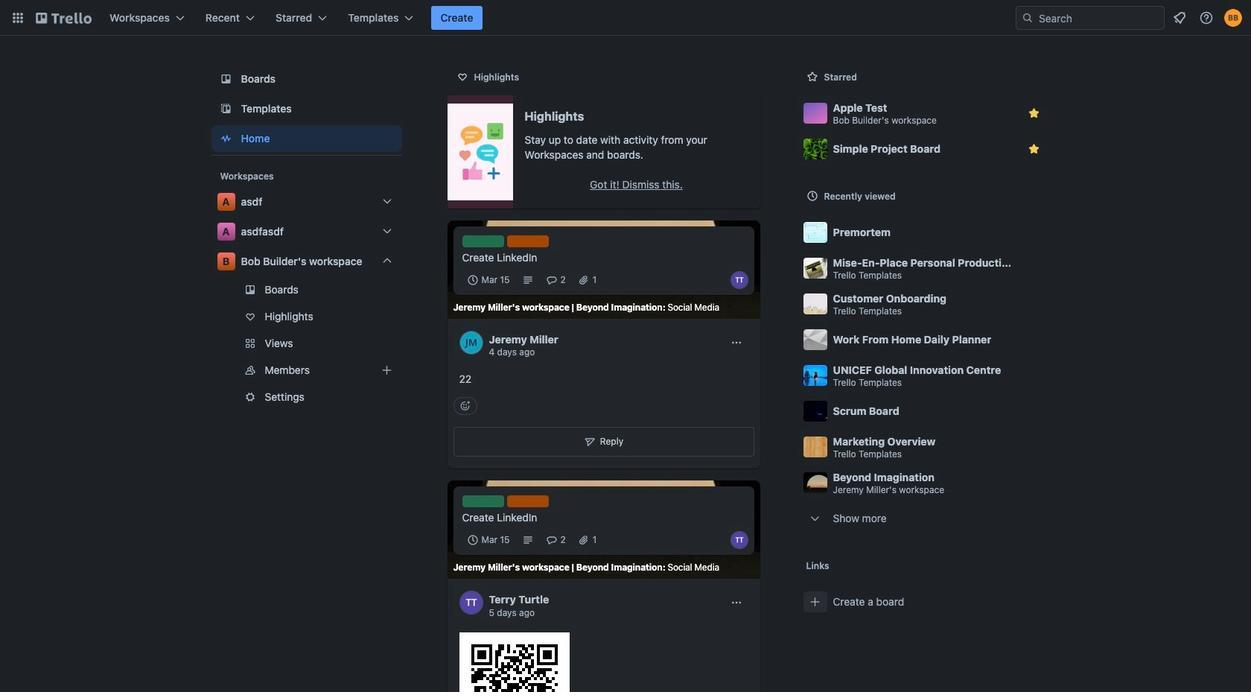 Task type: locate. For each thing, give the bounding box(es) containing it.
primary element
[[0, 0, 1251, 36]]

color: orange, title: none image
[[507, 235, 549, 247], [507, 495, 549, 507]]

color: green, title: none image
[[462, 235, 504, 247], [462, 495, 504, 507]]

template board image
[[217, 100, 235, 118]]

2 color: green, title: none image from the top
[[462, 495, 504, 507]]

1 vertical spatial color: green, title: none image
[[462, 495, 504, 507]]

1 color: green, title: none image from the top
[[462, 235, 504, 247]]

color: green, title: none image for second "color: orange, title: none" image from the top
[[462, 495, 504, 507]]

2 color: orange, title: none image from the top
[[507, 495, 549, 507]]

0 vertical spatial color: orange, title: none image
[[507, 235, 549, 247]]

trello card qr code\_\(1\).png image
[[459, 633, 569, 692]]

color: green, title: none image for 2nd "color: orange, title: none" image from the bottom
[[462, 235, 504, 247]]

1 vertical spatial color: orange, title: none image
[[507, 495, 549, 507]]

click to unstar simple project board. it will be removed from your starred list. image
[[1027, 142, 1042, 156]]

0 vertical spatial color: green, title: none image
[[462, 235, 504, 247]]



Task type: vqa. For each thing, say whether or not it's contained in the screenshot.
topmost Color: orange, title: none image
yes



Task type: describe. For each thing, give the bounding box(es) containing it.
board image
[[217, 70, 235, 88]]

home image
[[217, 130, 235, 147]]

1 color: orange, title: none image from the top
[[507, 235, 549, 247]]

open information menu image
[[1199, 10, 1214, 25]]

bob builder (bobbuilder40) image
[[1225, 9, 1242, 27]]

back to home image
[[36, 6, 92, 30]]

add reaction image
[[453, 397, 477, 415]]

search image
[[1022, 12, 1034, 24]]

click to unstar apple test. it will be removed from your starred list. image
[[1027, 106, 1042, 121]]

add image
[[378, 361, 396, 379]]

Search field
[[1034, 7, 1164, 29]]

0 notifications image
[[1171, 9, 1189, 27]]



